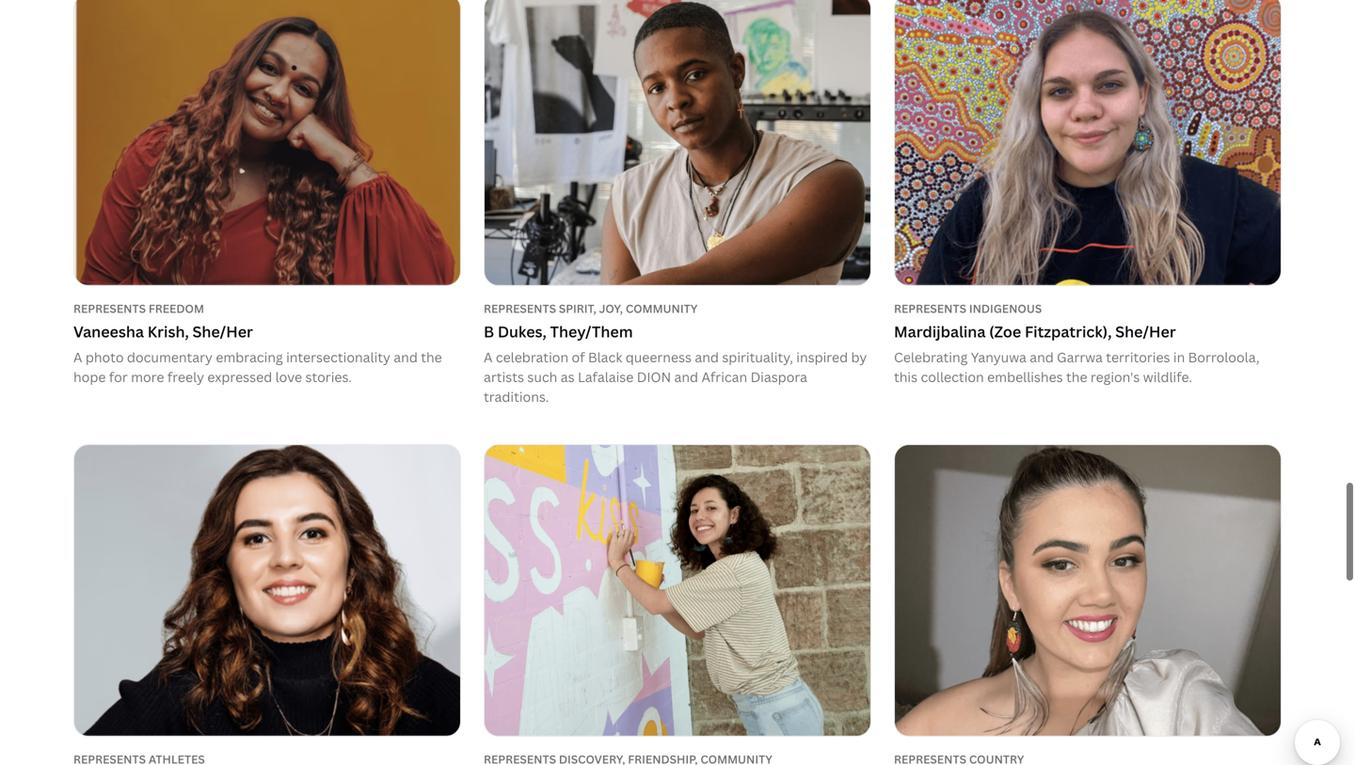 Task type: vqa. For each thing, say whether or not it's contained in the screenshot.
Add
no



Task type: describe. For each thing, give the bounding box(es) containing it.
(zoe
[[990, 321, 1022, 342]]

krish,
[[148, 321, 189, 342]]

hope
[[73, 368, 106, 386]]

she/her inside represents indigenous mardijbalina (zoe fitzpatrick), she/her
[[1116, 321, 1177, 342]]

diaspora
[[751, 368, 808, 386]]

a celebration of black queerness and spirituality, inspired by artists such as lafalaise dion and african diaspora traditions.
[[484, 348, 867, 406]]

vaneesha
[[73, 321, 144, 342]]

community
[[626, 301, 698, 316]]

expressed
[[208, 368, 272, 386]]

represents for b dukes, they/them
[[484, 301, 556, 316]]

freely
[[167, 368, 204, 386]]

such
[[528, 368, 558, 386]]

represents indigenous mardijbalina (zoe fitzpatrick), she/her
[[894, 301, 1177, 342]]

represents spirit, joy, community b dukes, they/them
[[484, 301, 698, 342]]

joy,
[[599, 301, 623, 316]]

celebrating yanyuwa and garrwa territories in borroloola, this collection embellishes the region's wildlife.
[[894, 348, 1260, 386]]

this
[[894, 368, 918, 386]]

in
[[1174, 348, 1186, 366]]

collection
[[921, 368, 985, 386]]

for
[[109, 368, 128, 386]]

borroloola,
[[1189, 348, 1260, 366]]

celebration
[[496, 348, 569, 366]]

a for b dukes, they/them
[[484, 348, 493, 366]]

the inside celebrating yanyuwa and garrwa territories in borroloola, this collection embellishes the region's wildlife.
[[1067, 368, 1088, 386]]

of
[[572, 348, 585, 366]]

spirituality,
[[722, 348, 794, 366]]

inspired
[[797, 348, 848, 366]]

intersectionality
[[286, 348, 391, 366]]

lafalaise
[[578, 368, 634, 386]]

a for vaneesha krish, she/her
[[73, 348, 82, 366]]

more
[[131, 368, 164, 386]]

documentary
[[127, 348, 213, 366]]

and up african
[[695, 348, 719, 366]]

celebrating
[[894, 348, 968, 366]]

stories.
[[306, 368, 352, 386]]

and inside celebrating yanyuwa and garrwa territories in borroloola, this collection embellishes the region's wildlife.
[[1030, 348, 1054, 366]]

territories
[[1107, 348, 1171, 366]]

by
[[852, 348, 867, 366]]

b
[[484, 321, 494, 342]]

yanyuwa
[[971, 348, 1027, 366]]

the inside "a photo documentary embracing intersectionality and the hope for more freely expressed love stories."
[[421, 348, 442, 366]]



Task type: locate. For each thing, give the bounding box(es) containing it.
1 horizontal spatial the
[[1067, 368, 1088, 386]]

queerness
[[626, 348, 692, 366]]

black
[[588, 348, 623, 366]]

represents up dukes,
[[484, 301, 556, 316]]

photo
[[86, 348, 124, 366]]

and right dion
[[675, 368, 699, 386]]

1 horizontal spatial she/her
[[1116, 321, 1177, 342]]

2 a from the left
[[484, 348, 493, 366]]

a photo documentary embracing intersectionality and the hope for more freely expressed love stories.
[[73, 348, 442, 386]]

mardijbalina
[[894, 321, 986, 342]]

0 horizontal spatial the
[[421, 348, 442, 366]]

1 horizontal spatial represents
[[484, 301, 556, 316]]

embellishes
[[988, 368, 1064, 386]]

traditions.
[[484, 388, 549, 406]]

0 vertical spatial the
[[421, 348, 442, 366]]

a
[[73, 348, 82, 366], [484, 348, 493, 366]]

a up artists
[[484, 348, 493, 366]]

1 a from the left
[[73, 348, 82, 366]]

she/her
[[193, 321, 253, 342], [1116, 321, 1177, 342]]

and
[[394, 348, 418, 366], [695, 348, 719, 366], [1030, 348, 1054, 366], [675, 368, 699, 386]]

spirit,
[[559, 301, 597, 316]]

and up embellishes
[[1030, 348, 1054, 366]]

1 horizontal spatial a
[[484, 348, 493, 366]]

embracing
[[216, 348, 283, 366]]

love
[[276, 368, 302, 386]]

and right intersectionality
[[394, 348, 418, 366]]

african
[[702, 368, 748, 386]]

region's
[[1091, 368, 1141, 386]]

represents freedom vaneesha krish, she/her
[[73, 301, 253, 342]]

1 vertical spatial the
[[1067, 368, 1088, 386]]

as
[[561, 368, 575, 386]]

0 horizontal spatial a
[[73, 348, 82, 366]]

artists
[[484, 368, 524, 386]]

garrwa
[[1058, 348, 1103, 366]]

0 horizontal spatial represents
[[73, 301, 146, 316]]

she/her up embracing
[[193, 321, 253, 342]]

represents for mardijbalina (zoe fitzpatrick), she/her
[[894, 301, 967, 316]]

1 she/her from the left
[[193, 321, 253, 342]]

3 represents from the left
[[894, 301, 967, 316]]

a up "hope"
[[73, 348, 82, 366]]

indigenous
[[970, 301, 1042, 316]]

fitzpatrick),
[[1025, 321, 1112, 342]]

the down garrwa
[[1067, 368, 1088, 386]]

dion
[[637, 368, 671, 386]]

wildlife.
[[1144, 368, 1193, 386]]

a inside a celebration of black queerness and spirituality, inspired by artists such as lafalaise dion and african diaspora traditions.
[[484, 348, 493, 366]]

represents up mardijbalina
[[894, 301, 967, 316]]

they/them
[[550, 321, 633, 342]]

she/her up territories
[[1116, 321, 1177, 342]]

0 horizontal spatial she/her
[[193, 321, 253, 342]]

she/her inside represents freedom vaneesha krish, she/her
[[193, 321, 253, 342]]

and inside "a photo documentary embracing intersectionality and the hope for more freely expressed love stories."
[[394, 348, 418, 366]]

2 she/her from the left
[[1116, 321, 1177, 342]]

represents up the vaneesha
[[73, 301, 146, 316]]

2 horizontal spatial represents
[[894, 301, 967, 316]]

the right intersectionality
[[421, 348, 442, 366]]

freedom
[[149, 301, 204, 316]]

represents for vaneesha krish, she/her
[[73, 301, 146, 316]]

the
[[421, 348, 442, 366], [1067, 368, 1088, 386]]

represents inside represents indigenous mardijbalina (zoe fitzpatrick), she/her
[[894, 301, 967, 316]]

a inside "a photo documentary embracing intersectionality and the hope for more freely expressed love stories."
[[73, 348, 82, 366]]

1 represents from the left
[[73, 301, 146, 316]]

represents
[[73, 301, 146, 316], [484, 301, 556, 316], [894, 301, 967, 316]]

represents inside represents freedom vaneesha krish, she/her
[[73, 301, 146, 316]]

2 represents from the left
[[484, 301, 556, 316]]

represents inside represents spirit, joy, community b dukes, they/them
[[484, 301, 556, 316]]

dukes,
[[498, 321, 547, 342]]



